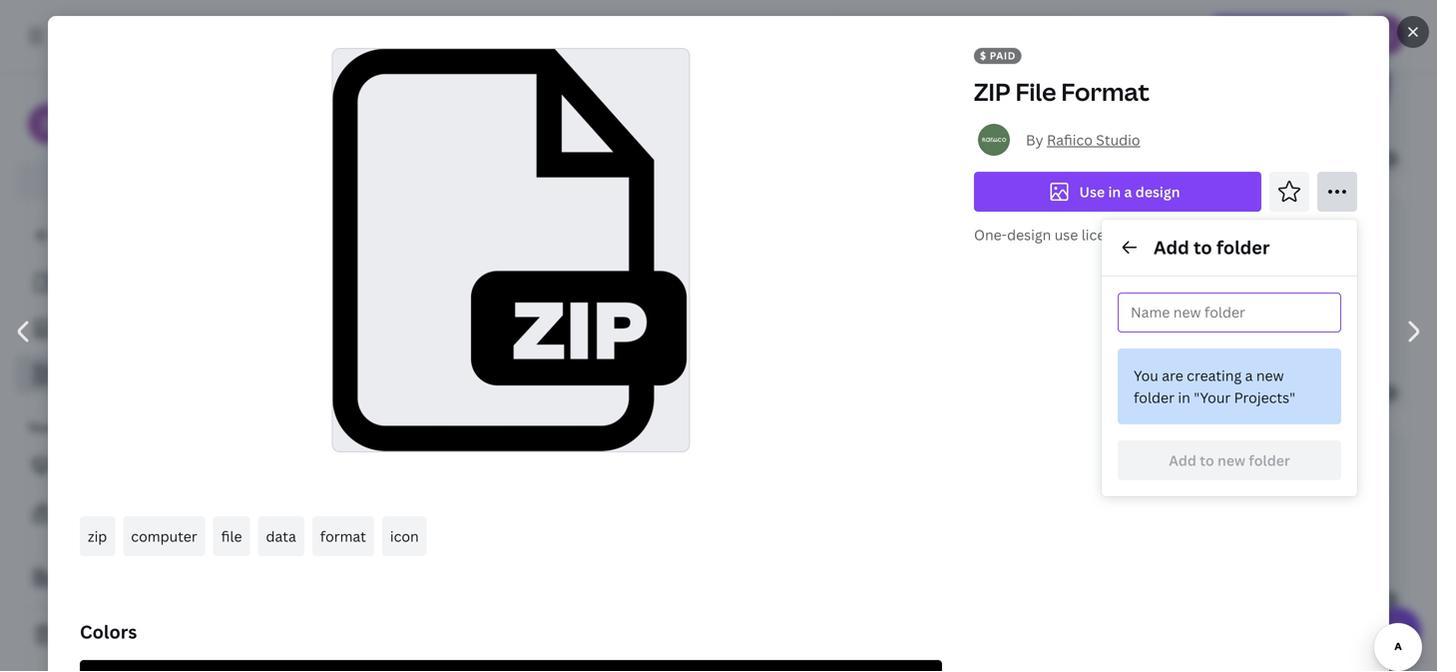 Task type: describe. For each thing, give the bounding box(es) containing it.
computer
[[131, 527, 197, 546]]

folder inside "you are creating a new folder in "your projects""
[[1134, 388, 1175, 407]]

license
[[1082, 225, 1129, 244]]

use in a design button
[[975, 172, 1262, 212]]

by rafiico studio
[[1027, 130, 1141, 149]]

zip link
[[80, 516, 115, 556]]

one-design use license
[[975, 225, 1129, 244]]

download folder concept image
[[298, 0, 519, 159]]

zip file format
[[975, 75, 1150, 108]]

add to folder
[[1154, 235, 1271, 260]]

binders folder image
[[292, 449, 442, 600]]

$ for floppy disk icon
[[656, 386, 663, 400]]

creating
[[1187, 366, 1242, 385]]

in inside "you are creating a new folder in "your projects""
[[1179, 388, 1191, 407]]

add for add to new folder
[[1170, 451, 1197, 470]]

pdf file icon image
[[1222, 656, 1390, 671]]

content
[[58, 419, 105, 435]]

$ paid
[[981, 49, 1017, 62]]

medical history icon image
[[774, 0, 890, 159]]

new inside add to new folder 'button'
[[1218, 451, 1246, 470]]

mp3 file icon image
[[1231, 0, 1390, 159]]

zip folder image
[[948, 0, 1169, 159]]

Name new folder text field
[[1131, 294, 1302, 332]]

rafiico
[[1047, 130, 1093, 149]]

use
[[1080, 182, 1106, 201]]

use
[[1055, 225, 1079, 244]]

your content
[[28, 419, 105, 435]]

file
[[221, 527, 242, 546]]

you
[[1134, 366, 1159, 385]]

in inside use in a design button
[[1109, 182, 1122, 201]]

zip
[[88, 527, 107, 546]]

format
[[320, 527, 366, 546]]

$ for open file icon
[[1386, 593, 1392, 606]]

templates
[[114, 504, 184, 523]]

a inside button
[[1125, 182, 1133, 201]]

one-
[[975, 225, 1008, 244]]

trash link
[[16, 615, 260, 655]]

zip
[[975, 75, 1011, 108]]

folder inside add to new folder 'button'
[[1250, 451, 1291, 470]]

new inside "you are creating a new folder in "your projects""
[[1257, 366, 1285, 385]]

folder icon image
[[567, 656, 772, 671]]

1 vertical spatial design
[[1008, 225, 1052, 244]]

icon
[[390, 527, 419, 546]]

starred
[[70, 552, 120, 571]]

by
[[1027, 130, 1044, 149]]

use in a design
[[1080, 182, 1181, 201]]

file
[[1016, 75, 1057, 108]]

add to new folder
[[1170, 451, 1291, 470]]



Task type: vqa. For each thing, say whether or not it's contained in the screenshot.
Search search field
no



Task type: locate. For each thing, give the bounding box(es) containing it.
rafiico studio link
[[1047, 130, 1141, 149]]

trash
[[64, 626, 100, 645]]

$
[[981, 49, 987, 62], [1386, 152, 1392, 166], [656, 386, 663, 400], [1386, 386, 1392, 400], [1386, 593, 1392, 606]]

studio
[[1097, 130, 1141, 149]]

0 horizontal spatial a
[[1125, 182, 1133, 201]]

icon link
[[382, 516, 427, 556]]

0 vertical spatial new
[[1257, 366, 1285, 385]]

0 vertical spatial add
[[1154, 235, 1190, 260]]

brand templates link
[[16, 493, 260, 533]]

1 vertical spatial a
[[1246, 366, 1254, 385]]

starred link
[[16, 541, 260, 581]]

"your
[[1194, 388, 1231, 407]]

paid
[[990, 49, 1017, 62]]

brand templates
[[70, 504, 184, 523]]

add
[[1154, 235, 1190, 260], [1170, 451, 1197, 470]]

$ for the mp3 file icon
[[1386, 152, 1392, 166]]

add inside 'button'
[[1170, 451, 1197, 470]]

brand
[[70, 504, 111, 523]]

top level navigation element
[[176, 16, 790, 56]]

format
[[1062, 75, 1150, 108]]

1 vertical spatial folder
[[1134, 388, 1175, 407]]

to inside 'button'
[[1201, 451, 1215, 470]]

zip file format image
[[333, 49, 690, 452], [290, 215, 448, 393]]

a inside "you are creating a new folder in "your projects""
[[1246, 366, 1254, 385]]

your
[[28, 419, 55, 435]]

data link
[[258, 516, 304, 556]]

a up projects"
[[1246, 366, 1254, 385]]

1 horizontal spatial new
[[1257, 366, 1285, 385]]

design
[[1136, 182, 1181, 201], [1008, 225, 1052, 244]]

folder down you
[[1134, 388, 1175, 407]]

folder up 'name new folder' text field
[[1217, 235, 1271, 260]]

1 vertical spatial add
[[1170, 451, 1197, 470]]

isolated piece of paper design image
[[912, 215, 1057, 393]]

folder file image
[[580, 0, 724, 159]]

0 vertical spatial design
[[1136, 182, 1181, 201]]

a right the use
[[1125, 182, 1133, 201]]

0 vertical spatial to
[[1194, 235, 1213, 260]]

open file icon image
[[1177, 449, 1384, 600]]

you are creating a new folder in "your projects"
[[1134, 366, 1296, 407]]

to
[[1194, 235, 1213, 260], [1201, 451, 1215, 470]]

2 vertical spatial folder
[[1250, 451, 1291, 470]]

projects"
[[1235, 388, 1296, 407]]

to for folder
[[1194, 235, 1213, 260]]

computer link
[[123, 516, 205, 556]]

in down are
[[1179, 388, 1191, 407]]

1 horizontal spatial in
[[1179, 388, 1191, 407]]

file link
[[213, 516, 250, 556]]

colors
[[80, 620, 137, 644]]

0 vertical spatial folder
[[1217, 235, 1271, 260]]

add for add to folder
[[1154, 235, 1190, 260]]

design down the studio
[[1136, 182, 1181, 201]]

1 vertical spatial new
[[1218, 451, 1246, 470]]

xls file format image
[[828, 656, 962, 671]]

folder
[[1217, 235, 1271, 260], [1134, 388, 1175, 407], [1250, 451, 1291, 470]]

in right the use
[[1109, 182, 1122, 201]]

1 vertical spatial to
[[1201, 451, 1215, 470]]

add to new folder button
[[1118, 440, 1342, 480]]

1 horizontal spatial design
[[1136, 182, 1181, 201]]

in
[[1109, 182, 1122, 201], [1179, 388, 1191, 407]]

1 vertical spatial in
[[1179, 388, 1191, 407]]

a
[[1125, 182, 1133, 201], [1246, 366, 1254, 385]]

folder file yellow document info icon. vector graphic image
[[1117, 215, 1382, 393]]

data
[[266, 527, 296, 546]]

1 horizontal spatial a
[[1246, 366, 1254, 385]]

design inside button
[[1136, 182, 1181, 201]]

0 horizontal spatial in
[[1109, 182, 1122, 201]]

$ for folder file yellow document info icon. vector graphic
[[1386, 386, 1392, 400]]

format link
[[312, 516, 374, 556]]

are
[[1163, 366, 1184, 385]]

0 horizontal spatial design
[[1008, 225, 1052, 244]]

add down "your
[[1170, 451, 1197, 470]]

0 vertical spatial in
[[1109, 182, 1122, 201]]

floppy disk icon image
[[500, 215, 662, 393]]

to down "your
[[1201, 451, 1215, 470]]

None search field
[[838, 16, 1078, 56]]

0 vertical spatial a
[[1125, 182, 1133, 201]]

to up 'name new folder' text field
[[1194, 235, 1213, 260]]

to for new
[[1201, 451, 1215, 470]]

folder down projects"
[[1250, 451, 1291, 470]]

design left use
[[1008, 225, 1052, 244]]

0 horizontal spatial new
[[1218, 451, 1246, 470]]

file folder icon image
[[503, 449, 698, 600], [933, 449, 1112, 600], [295, 656, 504, 671]]

add right license
[[1154, 235, 1190, 260]]

new down "your
[[1218, 451, 1246, 470]]

new up projects"
[[1257, 366, 1285, 385]]

new
[[1257, 366, 1285, 385], [1218, 451, 1246, 470]]



